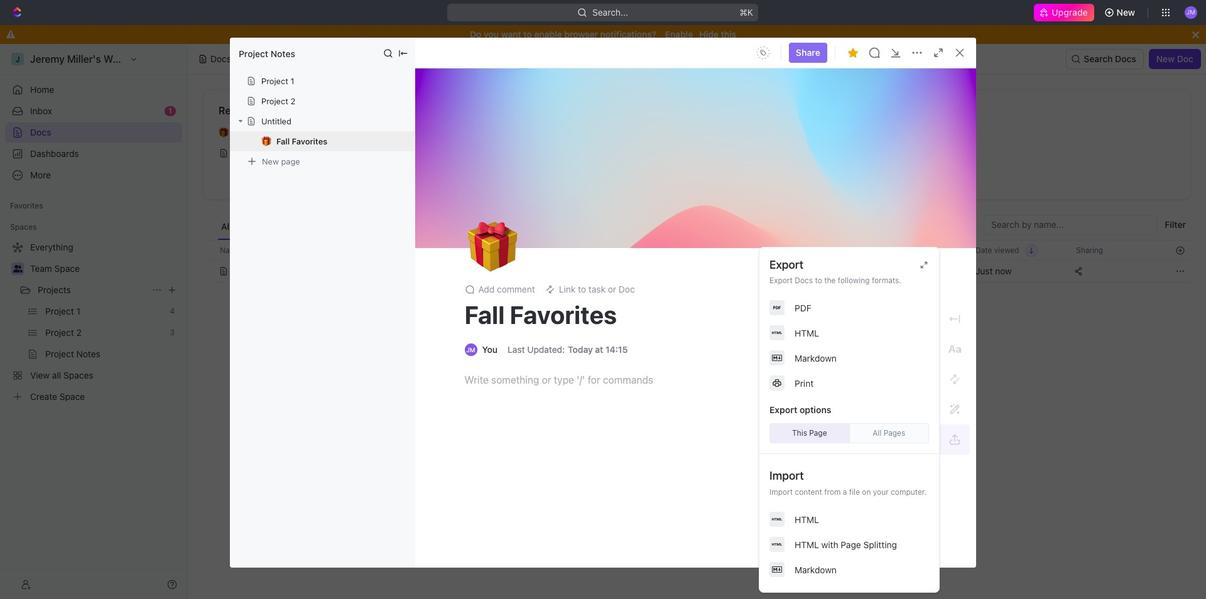 Task type: describe. For each thing, give the bounding box(es) containing it.
date viewed
[[976, 245, 1020, 255]]

export for export
[[770, 258, 804, 272]]

computer.
[[891, 488, 927, 497]]

pdf
[[795, 303, 812, 313]]

export options
[[770, 405, 832, 415]]

project 1
[[261, 76, 294, 86]]

splitting
[[864, 540, 898, 550]]

all for all
[[221, 221, 232, 232]]

new button
[[1100, 3, 1143, 23]]

space
[[54, 263, 80, 274]]

add comment
[[479, 284, 535, 295]]

1 for nov 1
[[894, 266, 898, 277]]

to inside dropdown button
[[578, 284, 586, 295]]

reposition
[[797, 228, 841, 238]]

cover
[[891, 228, 914, 238]]

2
[[291, 96, 296, 106]]

doc inside new doc button
[[1178, 53, 1194, 64]]

inbox
[[30, 106, 52, 116]]

export for export options
[[770, 405, 798, 415]]

projects
[[38, 285, 71, 295]]

export for export docs to the following formats.
[[770, 276, 793, 285]]

enable
[[535, 29, 562, 40]]

notifications?
[[601, 29, 657, 40]]

row containing nov 1
[[203, 259, 1192, 284]]

team space
[[30, 263, 80, 274]]

link
[[559, 284, 576, 295]]

1 cell from the left
[[203, 260, 217, 283]]

date updated
[[876, 245, 924, 255]]

untitled • for created by me
[[902, 128, 941, 138]]

🎁 button
[[261, 136, 277, 146]]

location
[[604, 245, 634, 255]]

1 for project 1
[[291, 76, 294, 86]]

jm button
[[1182, 3, 1202, 23]]

home
[[30, 84, 54, 95]]

tree inside sidebar navigation
[[5, 238, 182, 407]]

all pages
[[873, 429, 906, 438]]

your
[[874, 488, 889, 497]]

new for new doc
[[1157, 53, 1175, 64]]

upgrade
[[1052, 7, 1088, 18]]

with
[[822, 540, 839, 550]]

viewed
[[995, 245, 1020, 255]]

untitled link for recent
[[214, 143, 515, 163]]

assigned button
[[426, 215, 471, 240]]

home link
[[5, 80, 182, 100]]

2 html from the top
[[795, 514, 820, 525]]

task
[[589, 284, 606, 295]]

page
[[281, 156, 300, 166]]

favorites inside button
[[10, 201, 43, 211]]

projects link
[[38, 280, 147, 300]]

add
[[479, 284, 495, 295]]

from
[[825, 488, 841, 497]]

team space link
[[30, 259, 180, 279]]

⌘k
[[740, 7, 754, 18]]

dashboards link
[[5, 144, 182, 164]]

1 vertical spatial fall
[[465, 300, 505, 329]]

last
[[508, 345, 525, 355]]

0 horizontal spatial project notes
[[239, 48, 295, 59]]

🎁 up add
[[467, 218, 518, 277]]

notes inside 'project notes' 'link'
[[600, 128, 624, 138]]

spaces
[[10, 222, 37, 232]]

options
[[800, 405, 832, 415]]

name
[[220, 245, 241, 255]]

1 markdown from the top
[[795, 353, 837, 364]]

new page
[[262, 156, 300, 166]]

search docs button
[[1067, 49, 1144, 69]]

favorites inside 🎁 fall favorites
[[292, 136, 328, 146]]

link to task or doc button
[[540, 281, 640, 299]]

updated:
[[528, 345, 565, 355]]

1 vertical spatial jm
[[467, 346, 476, 354]]

docs link
[[5, 123, 182, 143]]

print
[[795, 378, 814, 389]]

search
[[1084, 53, 1113, 64]]

updated
[[894, 245, 924, 255]]

2 import from the top
[[770, 488, 793, 497]]

following
[[838, 276, 870, 285]]

a
[[843, 488, 848, 497]]

docs inside "link"
[[30, 127, 51, 138]]

• for recent
[[271, 128, 275, 138]]

2 cell from the left
[[596, 260, 722, 283]]

change cover button
[[849, 223, 922, 243]]

link to task or doc
[[559, 284, 635, 295]]

browser
[[565, 29, 598, 40]]

1 inside sidebar navigation
[[168, 106, 172, 116]]

this page
[[793, 429, 827, 438]]

just
[[976, 266, 993, 277]]

sharing
[[1077, 245, 1104, 255]]

assigned
[[429, 221, 468, 232]]

sidebar navigation
[[0, 44, 188, 600]]

new doc
[[1157, 53, 1194, 64]]

row containing name
[[203, 240, 1192, 261]]

this
[[721, 29, 737, 40]]

archived button
[[476, 215, 519, 240]]

2 markdown from the top
[[795, 565, 837, 575]]

search docs
[[1084, 53, 1137, 64]]

🎁 down recent
[[219, 128, 229, 138]]

docs inside button
[[1116, 53, 1137, 64]]

new doc button
[[1149, 49, 1202, 69]]

do
[[470, 29, 482, 40]]

this
[[793, 429, 808, 438]]

docs left the
[[795, 276, 813, 285]]

search...
[[593, 7, 629, 18]]

tab list containing all
[[218, 215, 519, 240]]

enable
[[665, 29, 693, 40]]

comment
[[497, 284, 535, 295]]

upgrade link
[[1035, 4, 1095, 21]]

change
[[857, 228, 889, 238]]

me
[[939, 105, 954, 116]]

date updated button
[[868, 241, 931, 260]]

fall inside 🎁 fall favorites
[[277, 136, 290, 146]]



Task type: vqa. For each thing, say whether or not it's contained in the screenshot.
1st the Untitled link from right
yes



Task type: locate. For each thing, give the bounding box(es) containing it.
workspace
[[372, 221, 418, 232]]

0 horizontal spatial to
[[524, 29, 532, 40]]

1 horizontal spatial cell
[[596, 260, 722, 283]]

untitled link for created by me
[[880, 143, 1181, 163]]

1 import from the top
[[770, 470, 804, 483]]

0 horizontal spatial cell
[[203, 260, 217, 283]]

untitled link
[[214, 143, 515, 163], [880, 143, 1181, 163]]

workspace button
[[368, 215, 421, 240]]

to left the
[[815, 276, 823, 285]]

1 horizontal spatial page
[[841, 540, 862, 550]]

1 vertical spatial doc
[[619, 284, 635, 295]]

html down content
[[795, 514, 820, 525]]

column header inside table
[[203, 240, 217, 261]]

2 date from the left
[[976, 245, 993, 255]]

1 horizontal spatial fall
[[465, 300, 505, 329]]

1 html from the top
[[795, 328, 820, 338]]

0 horizontal spatial all
[[221, 221, 232, 232]]

all left pages
[[873, 429, 882, 438]]

table containing nov 1
[[203, 240, 1192, 284]]

0 horizontal spatial 1
[[168, 106, 172, 116]]

0 vertical spatial all
[[221, 221, 232, 232]]

content
[[795, 488, 823, 497]]

import left content
[[770, 488, 793, 497]]

0 horizontal spatial fall
[[277, 136, 290, 146]]

markdown
[[795, 353, 837, 364], [795, 565, 837, 575]]

new inside new doc button
[[1157, 53, 1175, 64]]

team
[[30, 263, 52, 274]]

last updated: today at 14:15
[[508, 345, 628, 355]]

untitled •
[[236, 128, 275, 138], [902, 128, 941, 138]]

untitled • down recent
[[236, 128, 275, 138]]

import import content from a file on your computer.
[[770, 470, 927, 497]]

1 vertical spatial project notes
[[569, 128, 624, 138]]

2 horizontal spatial to
[[815, 276, 823, 285]]

1 horizontal spatial new
[[1117, 7, 1136, 18]]

0 vertical spatial fall
[[277, 136, 290, 146]]

0 vertical spatial notes
[[271, 48, 295, 59]]

jm left "you"
[[467, 346, 476, 354]]

untitled
[[261, 116, 292, 126], [236, 128, 268, 138], [902, 128, 934, 138], [236, 148, 268, 158], [902, 148, 934, 158]]

3 export from the top
[[770, 405, 798, 415]]

0 vertical spatial doc
[[1178, 53, 1194, 64]]

🎁 down created
[[885, 128, 895, 138]]

doc down jm dropdown button
[[1178, 53, 1194, 64]]

export up the this
[[770, 405, 798, 415]]

created
[[885, 105, 923, 116]]

Search by name... text field
[[992, 216, 1150, 234]]

dropdown menu image
[[754, 43, 774, 63]]

table
[[203, 240, 1192, 284]]

new for new page
[[262, 156, 279, 166]]

doc inside link to task or doc dropdown button
[[619, 284, 635, 295]]

0 horizontal spatial untitled •
[[236, 128, 275, 138]]

date down change cover button
[[876, 245, 892, 255]]

🎁
[[219, 128, 229, 138], [885, 128, 895, 138], [261, 136, 272, 146], [467, 218, 518, 277]]

0 vertical spatial project notes
[[239, 48, 295, 59]]

untitled • for recent
[[236, 128, 275, 138]]

1 horizontal spatial to
[[578, 284, 586, 295]]

doc
[[1178, 53, 1194, 64], [619, 284, 635, 295]]

import up content
[[770, 470, 804, 483]]

project 2
[[261, 96, 296, 106]]

2 export from the top
[[770, 276, 793, 285]]

file
[[850, 488, 860, 497]]

0 horizontal spatial page
[[810, 429, 827, 438]]

0 vertical spatial jm
[[1187, 8, 1196, 16]]

1 horizontal spatial all
[[873, 429, 882, 438]]

2 vertical spatial export
[[770, 405, 798, 415]]

3 html from the top
[[795, 540, 820, 550]]

1 • from the left
[[271, 128, 275, 138]]

fall up new page
[[277, 136, 290, 146]]

1 vertical spatial export
[[770, 276, 793, 285]]

tree containing team space
[[5, 238, 182, 407]]

1 untitled link from the left
[[214, 143, 515, 163]]

tab list
[[218, 215, 519, 240]]

1 horizontal spatial •
[[937, 128, 941, 138]]

project notes inside 'link'
[[569, 128, 624, 138]]

2 horizontal spatial new
[[1157, 53, 1175, 64]]

date up just
[[976, 245, 993, 255]]

2 vertical spatial html
[[795, 540, 820, 550]]

🎁 fall favorites
[[261, 136, 328, 146]]

tree
[[5, 238, 182, 407]]

1 horizontal spatial doc
[[1178, 53, 1194, 64]]

change cover button
[[849, 223, 922, 243]]

1 vertical spatial markdown
[[795, 565, 837, 575]]

user group image
[[13, 265, 22, 273]]

2 vertical spatial new
[[262, 156, 279, 166]]

1 horizontal spatial untitled link
[[880, 143, 1181, 163]]

all
[[221, 221, 232, 232], [873, 429, 882, 438]]

just now
[[976, 266, 1012, 277]]

1 export from the top
[[770, 258, 804, 272]]

0 horizontal spatial new
[[262, 156, 279, 166]]

all up name
[[221, 221, 232, 232]]

jm up new doc
[[1187, 8, 1196, 16]]

0 vertical spatial markdown
[[795, 353, 837, 364]]

1 vertical spatial html
[[795, 514, 820, 525]]

1 horizontal spatial 1
[[291, 76, 294, 86]]

row
[[203, 240, 1192, 261], [203, 259, 1192, 284]]

0 horizontal spatial doc
[[619, 284, 635, 295]]

date
[[876, 245, 892, 255], [976, 245, 993, 255]]

0 horizontal spatial date
[[876, 245, 892, 255]]

reposition button
[[790, 223, 849, 243]]

project inside 'link'
[[569, 128, 598, 138]]

1 vertical spatial all
[[873, 429, 882, 438]]

pages
[[884, 429, 906, 438]]

notes
[[271, 48, 295, 59], [600, 128, 624, 138]]

date for date viewed
[[976, 245, 993, 255]]

html left with
[[795, 540, 820, 550]]

2 horizontal spatial 1
[[894, 266, 898, 277]]

untitled • down created by me
[[902, 128, 941, 138]]

created by me
[[885, 105, 954, 116]]

you
[[482, 345, 498, 355]]

0 vertical spatial html
[[795, 328, 820, 338]]

at
[[595, 345, 604, 355]]

you
[[484, 29, 499, 40]]

by
[[925, 105, 937, 116]]

doc right or
[[619, 284, 635, 295]]

new up 'search docs'
[[1117, 7, 1136, 18]]

1 horizontal spatial jm
[[1187, 8, 1196, 16]]

export down reposition
[[770, 258, 804, 272]]

on
[[863, 488, 871, 497]]

2 untitled link from the left
[[880, 143, 1181, 163]]

markdown up print
[[795, 353, 837, 364]]

today
[[568, 345, 593, 355]]

• up new page
[[271, 128, 275, 138]]

all inside the all button
[[221, 221, 232, 232]]

project
[[239, 48, 268, 59], [261, 76, 288, 86], [261, 96, 288, 106], [569, 128, 598, 138]]

1 inside row
[[894, 266, 898, 277]]

1 vertical spatial page
[[841, 540, 862, 550]]

want
[[501, 29, 522, 40]]

page right with
[[841, 540, 862, 550]]

recent
[[219, 105, 252, 116]]

fall
[[277, 136, 290, 146], [465, 300, 505, 329]]

14:15
[[606, 345, 628, 355]]

export left the
[[770, 276, 793, 285]]

docs right search
[[1116, 53, 1137, 64]]

2 vertical spatial 1
[[894, 266, 898, 277]]

1 horizontal spatial untitled •
[[902, 128, 941, 138]]

formats.
[[872, 276, 902, 285]]

0 vertical spatial 1
[[291, 76, 294, 86]]

1 vertical spatial new
[[1157, 53, 1175, 64]]

jm inside dropdown button
[[1187, 8, 1196, 16]]

1 date from the left
[[876, 245, 892, 255]]

1 row from the top
[[203, 240, 1192, 261]]

new right 'search docs'
[[1157, 53, 1175, 64]]

nov
[[876, 266, 892, 277]]

0 vertical spatial export
[[770, 258, 804, 272]]

0 vertical spatial new
[[1117, 7, 1136, 18]]

to right link
[[578, 284, 586, 295]]

markdown down with
[[795, 565, 837, 575]]

1 vertical spatial notes
[[600, 128, 624, 138]]

html down pdf
[[795, 328, 820, 338]]

export docs to the following formats.
[[770, 276, 902, 285]]

all button
[[218, 215, 235, 240]]

🎁 inside 🎁 fall favorites
[[261, 136, 272, 146]]

1 vertical spatial import
[[770, 488, 793, 497]]

cell
[[203, 260, 217, 283], [596, 260, 722, 283]]

fall down add
[[465, 300, 505, 329]]

export
[[770, 258, 804, 272], [770, 276, 793, 285], [770, 405, 798, 415]]

date viewed button
[[969, 241, 1039, 260]]

to right want
[[524, 29, 532, 40]]

• for created by me
[[937, 128, 941, 138]]

new inside new "button"
[[1117, 7, 1136, 18]]

1
[[291, 76, 294, 86], [168, 106, 172, 116], [894, 266, 898, 277]]

2 • from the left
[[937, 128, 941, 138]]

dashboards
[[30, 148, 79, 159]]

docs up recent
[[211, 53, 231, 64]]

🎁 up new page
[[261, 136, 272, 146]]

page
[[810, 429, 827, 438], [841, 540, 862, 550]]

2 row from the top
[[203, 259, 1192, 284]]

docs
[[211, 53, 231, 64], [1116, 53, 1137, 64], [30, 127, 51, 138], [795, 276, 813, 285]]

1 untitled • from the left
[[236, 128, 275, 138]]

0 vertical spatial page
[[810, 429, 827, 438]]

•
[[271, 128, 275, 138], [937, 128, 941, 138]]

html
[[795, 328, 820, 338], [795, 514, 820, 525], [795, 540, 820, 550]]

1 vertical spatial 1
[[168, 106, 172, 116]]

2 untitled • from the left
[[902, 128, 941, 138]]

0 horizontal spatial untitled link
[[214, 143, 515, 163]]

1 horizontal spatial date
[[976, 245, 993, 255]]

import
[[770, 470, 804, 483], [770, 488, 793, 497]]

0 horizontal spatial jm
[[467, 346, 476, 354]]

column header
[[203, 240, 217, 261]]

0 horizontal spatial notes
[[271, 48, 295, 59]]

docs down inbox
[[30, 127, 51, 138]]

or
[[608, 284, 617, 295]]

0 vertical spatial import
[[770, 470, 804, 483]]

html with page splitting
[[795, 540, 898, 550]]

• down me
[[937, 128, 941, 138]]

new down 🎁 dropdown button
[[262, 156, 279, 166]]

all for all pages
[[873, 429, 882, 438]]

favorites
[[552, 105, 595, 116], [292, 136, 328, 146], [10, 201, 43, 211], [510, 300, 617, 329]]

1 horizontal spatial project notes
[[569, 128, 624, 138]]

page right the this
[[810, 429, 827, 438]]

project notes link
[[547, 123, 848, 143]]

new for new
[[1117, 7, 1136, 18]]

tags
[[730, 245, 746, 255]]

the
[[825, 276, 836, 285]]

project notes
[[239, 48, 295, 59], [569, 128, 624, 138]]

1 horizontal spatial notes
[[600, 128, 624, 138]]

change cover
[[857, 228, 914, 238]]

0 horizontal spatial •
[[271, 128, 275, 138]]

date for date updated
[[876, 245, 892, 255]]



